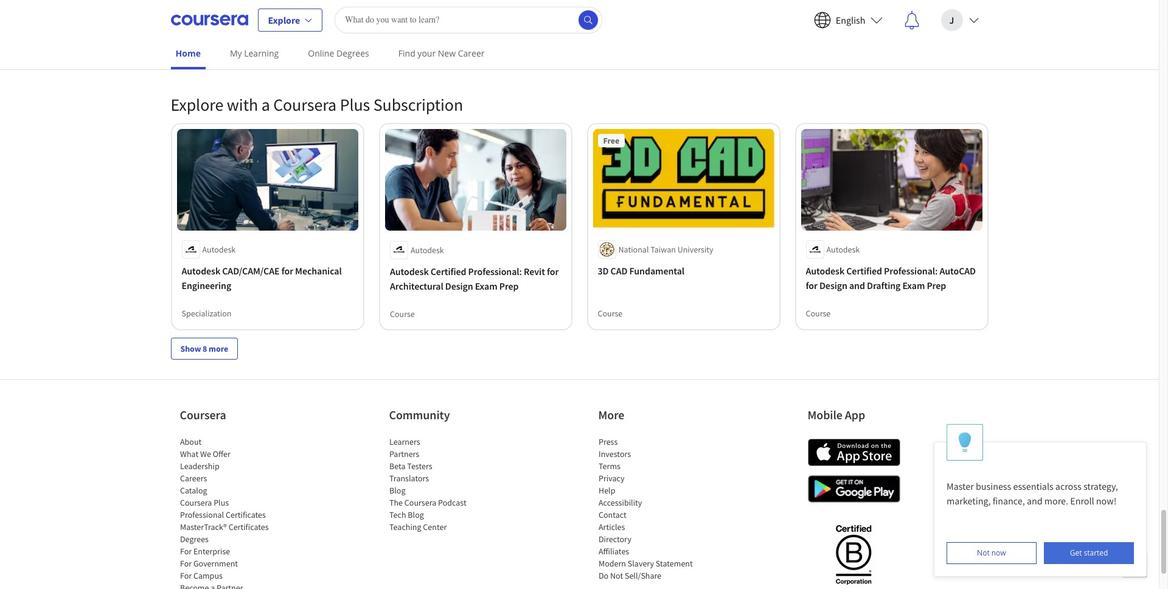 Task type: vqa. For each thing, say whether or not it's contained in the screenshot.


Task type: locate. For each thing, give the bounding box(es) containing it.
free
[[604, 135, 620, 146]]

for left campus
[[180, 570, 192, 581]]

prep
[[499, 280, 519, 292], [927, 280, 947, 292]]

articles link
[[599, 522, 625, 533]]

2 show 8 more button from the top
[[171, 338, 238, 360]]

more left my
[[209, 38, 228, 49]]

enroll
[[1071, 495, 1095, 507]]

1 vertical spatial more
[[209, 343, 228, 354]]

degrees down mastertrack®
[[180, 534, 208, 545]]

1 8 from the top
[[203, 38, 207, 49]]

for down degrees "link"
[[180, 546, 192, 557]]

1 horizontal spatial for
[[547, 265, 559, 277]]

show
[[181, 38, 201, 49], [181, 343, 201, 354]]

professional: left revit
[[468, 265, 522, 277]]

explore for explore with a coursera plus subscription
[[171, 93, 224, 115]]

not inside not now button
[[978, 548, 990, 558]]

learning
[[244, 47, 279, 59]]

1 horizontal spatial and
[[1028, 495, 1043, 507]]

2 8 from the top
[[203, 343, 207, 354]]

coursera up tech blog link
[[404, 497, 436, 508]]

explore left with
[[171, 93, 224, 115]]

show 8 more
[[181, 38, 228, 49], [181, 343, 228, 354]]

list for coursera
[[180, 436, 283, 589]]

show 8 more down coursera image
[[181, 38, 228, 49]]

autodesk cad/cam/cae for mechanical engineering
[[182, 265, 342, 292]]

1 horizontal spatial prep
[[927, 280, 947, 292]]

2 show from the top
[[181, 343, 201, 354]]

not
[[978, 548, 990, 558], [610, 570, 623, 581]]

explore with a coursera plus subscription
[[171, 93, 463, 115]]

certificates
[[226, 510, 266, 521], [228, 522, 269, 533]]

show 8 more button down specialization
[[171, 338, 238, 360]]

master business essentials across strategy, marketing, finance, and more. enroll now!
[[947, 480, 1121, 507]]

and left drafting
[[850, 280, 866, 292]]

1 vertical spatial certificates
[[228, 522, 269, 533]]

do not sell/share link
[[599, 570, 662, 581]]

careers
[[180, 473, 207, 484]]

certified up drafting
[[847, 265, 883, 277]]

1 vertical spatial show 8 more button
[[171, 338, 238, 360]]

1 horizontal spatial design
[[820, 280, 848, 292]]

directory
[[599, 534, 632, 545]]

not now button
[[947, 542, 1037, 564]]

1 vertical spatial plus
[[213, 497, 229, 508]]

None search field
[[335, 6, 603, 33]]

mobile
[[808, 407, 843, 423]]

not now
[[978, 548, 1007, 558]]

careers link
[[180, 473, 207, 484]]

0 horizontal spatial degrees
[[180, 534, 208, 545]]

1 show 8 more from the top
[[181, 38, 228, 49]]

1 design from the left
[[445, 280, 473, 292]]

1 vertical spatial show 8 more
[[181, 343, 228, 354]]

0 horizontal spatial not
[[610, 570, 623, 581]]

find your new career
[[399, 47, 485, 59]]

1 vertical spatial 8
[[203, 343, 207, 354]]

and inside master business essentials across strategy, marketing, finance, and more. enroll now!
[[1028, 495, 1043, 507]]

for campus link
[[180, 570, 222, 581]]

mobile app
[[808, 407, 866, 423]]

list containing learners
[[389, 436, 493, 533]]

2 prep from the left
[[927, 280, 947, 292]]

coursera down 'catalog' link at the left bottom of page
[[180, 497, 212, 508]]

for inside autodesk certified professional: autocad for design and drafting exam prep
[[806, 280, 818, 292]]

show 8 more down specialization
[[181, 343, 228, 354]]

1 more from the top
[[209, 38, 228, 49]]

investors
[[599, 449, 631, 460]]

certificates down 'professional certificates' link
[[228, 522, 269, 533]]

for up for campus link
[[180, 558, 192, 569]]

what
[[180, 449, 198, 460]]

list for community
[[389, 436, 493, 533]]

2 horizontal spatial list
[[599, 436, 702, 582]]

learners partners beta testers translators blog the coursera podcast tech blog teaching center
[[389, 437, 466, 533]]

mastertrack®
[[180, 522, 227, 533]]

leadership
[[180, 461, 219, 472]]

and down essentials
[[1028, 495, 1043, 507]]

lightbulb tip image
[[959, 432, 972, 453]]

0 horizontal spatial professional:
[[468, 265, 522, 277]]

professional: up drafting
[[885, 265, 938, 277]]

degrees inside about what we offer leadership careers catalog coursera plus professional certificates mastertrack® certificates degrees for enterprise for government for campus
[[180, 534, 208, 545]]

0 horizontal spatial list
[[180, 436, 283, 589]]

design inside autodesk certified professional: revit for architectural design exam prep
[[445, 280, 473, 292]]

1 list from the left
[[180, 436, 283, 589]]

tech
[[389, 510, 406, 521]]

blog up teaching center link
[[408, 510, 424, 521]]

1 professional: from the left
[[468, 265, 522, 277]]

coursera image
[[171, 10, 248, 30]]

not left now
[[978, 548, 990, 558]]

0 vertical spatial more
[[209, 38, 228, 49]]

1 horizontal spatial certified
[[847, 265, 883, 277]]

list containing press
[[599, 436, 702, 582]]

professional: for prep
[[468, 265, 522, 277]]

2 horizontal spatial for
[[806, 280, 818, 292]]

started
[[1085, 548, 1109, 558]]

autodesk inside autodesk certified professional: autocad for design and drafting exam prep
[[806, 265, 845, 277]]

mechanical
[[295, 265, 342, 277]]

3 for from the top
[[180, 570, 192, 581]]

2 show 8 more from the top
[[181, 343, 228, 354]]

plus down online degrees link
[[340, 93, 370, 115]]

1 for from the top
[[180, 546, 192, 557]]

1 vertical spatial and
[[1028, 495, 1043, 507]]

taiwan
[[651, 244, 676, 255]]

blog link
[[389, 485, 405, 496]]

2 more from the top
[[209, 343, 228, 354]]

0 horizontal spatial blog
[[389, 485, 405, 496]]

2 certified from the left
[[847, 265, 883, 277]]

we
[[200, 449, 211, 460]]

for
[[180, 546, 192, 557], [180, 558, 192, 569], [180, 570, 192, 581]]

8 right home
[[203, 38, 207, 49]]

online
[[308, 47, 334, 59]]

contact link
[[599, 510, 627, 521]]

0 horizontal spatial exam
[[475, 280, 497, 292]]

catalog link
[[180, 485, 207, 496]]

modern slavery statement link
[[599, 558, 693, 569]]

0 horizontal spatial for
[[282, 265, 293, 277]]

0 horizontal spatial prep
[[499, 280, 519, 292]]

professional: inside autodesk certified professional: revit for architectural design exam prep
[[468, 265, 522, 277]]

0 horizontal spatial and
[[850, 280, 866, 292]]

list item
[[180, 582, 283, 589]]

design inside autodesk certified professional: autocad for design and drafting exam prep
[[820, 280, 848, 292]]

testers
[[407, 461, 432, 472]]

coursera up about link
[[180, 407, 226, 423]]

blog up the
[[389, 485, 405, 496]]

for for autodesk certified professional: revit for architectural design exam prep
[[547, 265, 559, 277]]

not down modern
[[610, 570, 623, 581]]

1 horizontal spatial explore
[[268, 14, 300, 26]]

list
[[180, 436, 283, 589], [389, 436, 493, 533], [599, 436, 702, 582]]

0 vertical spatial for
[[180, 546, 192, 557]]

professional:
[[468, 265, 522, 277], [885, 265, 938, 277]]

1 show from the top
[[181, 38, 201, 49]]

0 horizontal spatial certified
[[431, 265, 466, 277]]

2 vertical spatial for
[[180, 570, 192, 581]]

0 vertical spatial show 8 more
[[181, 38, 228, 49]]

show 8 more button
[[171, 33, 238, 54], [171, 338, 238, 360]]

2 professional: from the left
[[885, 265, 938, 277]]

0 horizontal spatial explore
[[171, 93, 224, 115]]

1 vertical spatial not
[[610, 570, 623, 581]]

1 horizontal spatial blog
[[408, 510, 424, 521]]

terms link
[[599, 461, 621, 472]]

autodesk certified professional: autocad for design and drafting exam prep link
[[806, 264, 978, 293]]

for inside autodesk certified professional: revit for architectural design exam prep
[[547, 265, 559, 277]]

the coursera podcast link
[[389, 497, 466, 508]]

show down specialization
[[181, 343, 201, 354]]

professional: for exam
[[885, 265, 938, 277]]

1 horizontal spatial professional:
[[885, 265, 938, 277]]

finance,
[[993, 495, 1026, 507]]

partners
[[389, 449, 419, 460]]

0 vertical spatial show 8 more button
[[171, 33, 238, 54]]

show 8 more button down coursera image
[[171, 33, 238, 54]]

2 list from the left
[[389, 436, 493, 533]]

get
[[1071, 548, 1083, 558]]

1 vertical spatial explore
[[171, 93, 224, 115]]

0 vertical spatial explore
[[268, 14, 300, 26]]

1 horizontal spatial not
[[978, 548, 990, 558]]

certified up architectural
[[431, 265, 466, 277]]

more down specialization
[[209, 343, 228, 354]]

press investors terms privacy help accessibility contact articles directory affiliates modern slavery statement do not sell/share
[[599, 437, 693, 581]]

0 vertical spatial show
[[181, 38, 201, 49]]

0 vertical spatial and
[[850, 280, 866, 292]]

0 vertical spatial 8
[[203, 38, 207, 49]]

0 horizontal spatial plus
[[213, 497, 229, 508]]

certificates up mastertrack® certificates link
[[226, 510, 266, 521]]

affiliates link
[[599, 546, 629, 557]]

1 vertical spatial degrees
[[180, 534, 208, 545]]

government
[[193, 558, 238, 569]]

2 design from the left
[[820, 280, 848, 292]]

degrees right online at left top
[[337, 47, 369, 59]]

1 show 8 more button from the top
[[171, 33, 238, 54]]

1 horizontal spatial exam
[[903, 280, 926, 292]]

0 vertical spatial plus
[[340, 93, 370, 115]]

explore inside dropdown button
[[268, 14, 300, 26]]

now!
[[1097, 495, 1117, 507]]

get started
[[1071, 548, 1109, 558]]

english button
[[805, 0, 893, 39]]

1 horizontal spatial list
[[389, 436, 493, 533]]

1 certified from the left
[[431, 265, 466, 277]]

privacy link
[[599, 473, 625, 484]]

1 horizontal spatial plus
[[340, 93, 370, 115]]

center
[[423, 522, 447, 533]]

explore with a coursera plus subscription collection element
[[163, 74, 996, 379]]

professional: inside autodesk certified professional: autocad for design and drafting exam prep
[[885, 265, 938, 277]]

teaching center link
[[389, 522, 447, 533]]

university
[[678, 244, 714, 255]]

design right architectural
[[445, 280, 473, 292]]

for inside autodesk cad/cam/cae for mechanical engineering
[[282, 265, 293, 277]]

1 horizontal spatial degrees
[[337, 47, 369, 59]]

show 8 more inside get started with these free courses collection element
[[181, 38, 228, 49]]

1 exam from the left
[[475, 280, 497, 292]]

certified inside autodesk certified professional: autocad for design and drafting exam prep
[[847, 265, 883, 277]]

0 horizontal spatial design
[[445, 280, 473, 292]]

certified inside autodesk certified professional: revit for architectural design exam prep
[[431, 265, 466, 277]]

with
[[227, 93, 258, 115]]

explore button
[[258, 8, 323, 31]]

do
[[599, 570, 609, 581]]

new
[[438, 47, 456, 59]]

What do you want to learn? text field
[[335, 6, 603, 33]]

0 vertical spatial degrees
[[337, 47, 369, 59]]

j button
[[932, 0, 989, 39]]

help
[[599, 485, 615, 496]]

accessibility
[[599, 497, 642, 508]]

and
[[850, 280, 866, 292], [1028, 495, 1043, 507]]

fundamental
[[630, 265, 685, 277]]

plus inside about what we offer leadership careers catalog coursera plus professional certificates mastertrack® certificates degrees for enterprise for government for campus
[[213, 497, 229, 508]]

explore up 'learning'
[[268, 14, 300, 26]]

for government link
[[180, 558, 238, 569]]

accessibility link
[[599, 497, 642, 508]]

3 list from the left
[[599, 436, 702, 582]]

8 inside explore with a coursera plus subscription collection element
[[203, 343, 207, 354]]

0 vertical spatial not
[[978, 548, 990, 558]]

show 8 more inside explore with a coursera plus subscription collection element
[[181, 343, 228, 354]]

1 vertical spatial for
[[180, 558, 192, 569]]

alice element
[[934, 424, 1148, 577]]

plus up 'professional certificates' link
[[213, 497, 229, 508]]

show down coursera image
[[181, 38, 201, 49]]

translators
[[389, 473, 429, 484]]

1 prep from the left
[[499, 280, 519, 292]]

design left drafting
[[820, 280, 848, 292]]

1 vertical spatial show
[[181, 343, 201, 354]]

2 exam from the left
[[903, 280, 926, 292]]

8 down specialization
[[203, 343, 207, 354]]

list containing about
[[180, 436, 283, 589]]

app
[[845, 407, 866, 423]]



Task type: describe. For each thing, give the bounding box(es) containing it.
now
[[992, 548, 1007, 558]]

across
[[1056, 480, 1082, 492]]

8 inside get started with these free courses collection element
[[203, 38, 207, 49]]

drafting
[[867, 280, 901, 292]]

terms
[[599, 461, 621, 472]]

about link
[[180, 437, 201, 448]]

strategy,
[[1084, 480, 1119, 492]]

3d cad fundamental
[[598, 265, 685, 277]]

national
[[619, 244, 649, 255]]

investors link
[[599, 449, 631, 460]]

home link
[[171, 40, 206, 69]]

autodesk certified professional: revit for architectural design exam prep link
[[390, 264, 562, 293]]

sell/share
[[625, 570, 662, 581]]

coursera inside about what we offer leadership careers catalog coursera plus professional certificates mastertrack® certificates degrees for enterprise for government for campus
[[180, 497, 212, 508]]

press
[[599, 437, 618, 448]]

professional certificates link
[[180, 510, 266, 521]]

press link
[[599, 437, 618, 448]]

affiliates
[[599, 546, 629, 557]]

prep inside autodesk certified professional: revit for architectural design exam prep
[[499, 280, 519, 292]]

certified for design
[[431, 265, 466, 277]]

autodesk certified professional: autocad for design and drafting exam prep
[[806, 265, 976, 292]]

directory link
[[599, 534, 632, 545]]

campus
[[193, 570, 222, 581]]

0 vertical spatial certificates
[[226, 510, 266, 521]]

help center image
[[1128, 558, 1143, 572]]

for for autodesk certified professional: autocad for design and drafting exam prep
[[806, 280, 818, 292]]

my learning
[[230, 47, 279, 59]]

business
[[976, 480, 1012, 492]]

download on the app store image
[[808, 439, 901, 466]]

more inside explore with a coursera plus subscription collection element
[[209, 343, 228, 354]]

autodesk inside autodesk cad/cam/cae for mechanical engineering
[[182, 265, 220, 277]]

for enterprise link
[[180, 546, 230, 557]]

your
[[418, 47, 436, 59]]

help link
[[599, 485, 615, 496]]

leadership link
[[180, 461, 219, 472]]

my learning link
[[225, 40, 284, 67]]

podcast
[[438, 497, 466, 508]]

career
[[458, 47, 485, 59]]

online degrees
[[308, 47, 369, 59]]

j
[[950, 14, 955, 26]]

autodesk certified professional: revit for architectural design exam prep
[[390, 265, 559, 292]]

coursera plus link
[[180, 497, 229, 508]]

show 8 more button inside get started with these free courses collection element
[[171, 33, 238, 54]]

more inside get started with these free courses collection element
[[209, 38, 228, 49]]

3d
[[598, 265, 609, 277]]

revit
[[524, 265, 545, 277]]

show inside explore with a coursera plus subscription collection element
[[181, 343, 201, 354]]

enterprise
[[193, 546, 230, 557]]

coursera right a
[[273, 93, 337, 115]]

my
[[230, 47, 242, 59]]

slavery
[[628, 558, 654, 569]]

the
[[389, 497, 403, 508]]

find your new career link
[[394, 40, 490, 67]]

autocad
[[940, 265, 976, 277]]

get started link
[[1045, 542, 1135, 564]]

autodesk inside autodesk certified professional: revit for architectural design exam prep
[[390, 265, 429, 277]]

learners link
[[389, 437, 420, 448]]

coursera inside learners partners beta testers translators blog the coursera podcast tech blog teaching center
[[404, 497, 436, 508]]

translators link
[[389, 473, 429, 484]]

architectural
[[390, 280, 443, 292]]

show 8 more button inside explore with a coursera plus subscription collection element
[[171, 338, 238, 360]]

modern
[[599, 558, 626, 569]]

autodesk cad/cam/cae for mechanical engineering link
[[182, 264, 353, 293]]

offer
[[213, 449, 230, 460]]

exam inside autodesk certified professional: revit for architectural design exam prep
[[475, 280, 497, 292]]

online degrees link
[[303, 40, 374, 67]]

0 vertical spatial blog
[[389, 485, 405, 496]]

2 for from the top
[[180, 558, 192, 569]]

more
[[599, 407, 625, 423]]

degrees link
[[180, 534, 208, 545]]

marketing,
[[947, 495, 991, 507]]

a
[[262, 93, 270, 115]]

logo of certified b corporation image
[[829, 518, 879, 589]]

community
[[389, 407, 450, 423]]

exam inside autodesk certified professional: autocad for design and drafting exam prep
[[903, 280, 926, 292]]

1 vertical spatial blog
[[408, 510, 424, 521]]

statement
[[656, 558, 693, 569]]

beta testers link
[[389, 461, 432, 472]]

list for more
[[599, 436, 702, 582]]

get started with these free courses collection element
[[163, 0, 996, 74]]

english
[[836, 14, 866, 26]]

privacy
[[599, 473, 625, 484]]

3d cad fundamental link
[[598, 264, 770, 278]]

about
[[180, 437, 201, 448]]

specialization
[[182, 308, 232, 319]]

get it on google play image
[[808, 476, 901, 503]]

national taiwan university
[[619, 244, 714, 255]]

and inside autodesk certified professional: autocad for design and drafting exam prep
[[850, 280, 866, 292]]

teaching
[[389, 522, 421, 533]]

prep inside autodesk certified professional: autocad for design and drafting exam prep
[[927, 280, 947, 292]]

mastertrack® certificates link
[[180, 522, 269, 533]]

not inside press investors terms privacy help accessibility contact articles directory affiliates modern slavery statement do not sell/share
[[610, 570, 623, 581]]

professional
[[180, 510, 224, 521]]

tech blog link
[[389, 510, 424, 521]]

certified for and
[[847, 265, 883, 277]]

explore for explore
[[268, 14, 300, 26]]

show inside get started with these free courses collection element
[[181, 38, 201, 49]]

catalog
[[180, 485, 207, 496]]

what we offer link
[[180, 449, 230, 460]]



